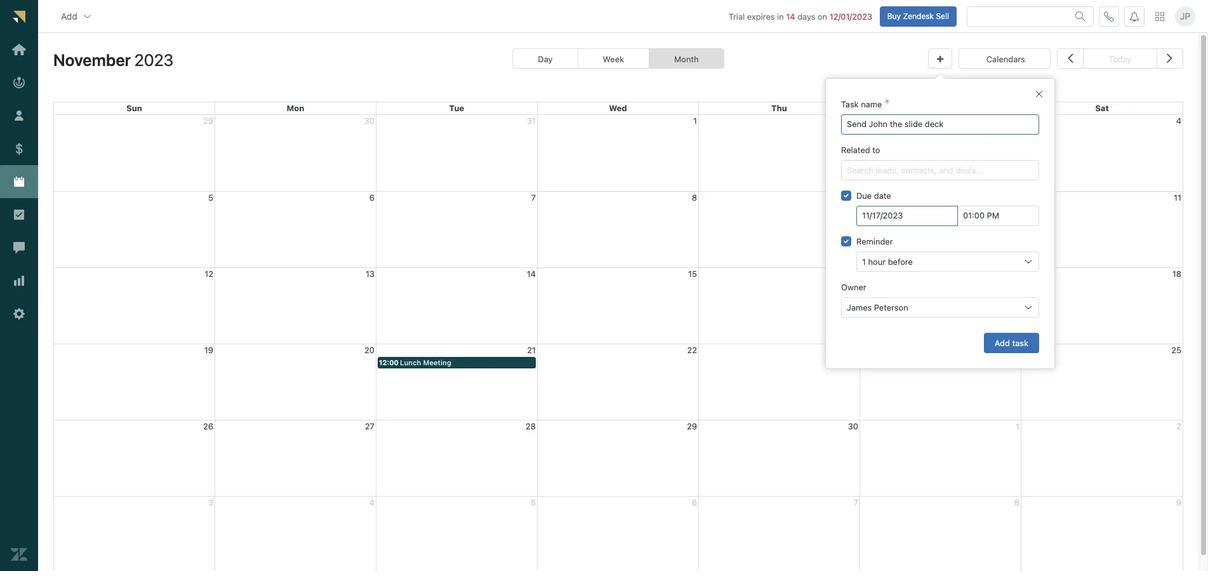 Task type: locate. For each thing, give the bounding box(es) containing it.
1 horizontal spatial add
[[995, 338, 1011, 348]]

add left chevron down icon
[[61, 11, 77, 21]]

0 vertical spatial add
[[61, 11, 77, 21]]

1 vertical spatial 1
[[863, 257, 866, 267]]

angle left image
[[1068, 50, 1074, 66]]

task
[[842, 99, 859, 109]]

angle right image
[[1168, 50, 1174, 66]]

15
[[689, 268, 697, 279]]

19
[[204, 345, 213, 355]]

Search leads, contacts, and deals… field
[[847, 161, 1034, 180]]

in
[[778, 11, 784, 21]]

zendesk image
[[11, 546, 27, 563]]

27
[[365, 421, 375, 431]]

1 inside button
[[863, 257, 866, 267]]

add for add task
[[995, 338, 1011, 348]]

14
[[787, 11, 796, 21], [527, 268, 536, 279]]

name
[[862, 99, 883, 109]]

1
[[694, 115, 697, 126], [863, 257, 866, 267]]

1 vertical spatial add
[[995, 338, 1011, 348]]

0 horizontal spatial 1
[[694, 115, 697, 126]]

to
[[873, 145, 881, 155]]

search leads, contacts, and deals…
[[847, 165, 983, 175]]

12:00
[[379, 358, 399, 367]]

0 vertical spatial 1
[[694, 115, 697, 126]]

8
[[692, 192, 697, 202]]

james
[[847, 302, 872, 313]]

30
[[849, 421, 859, 431]]

november
[[53, 50, 131, 69]]

26
[[203, 421, 213, 431]]

buy zendesk sell
[[888, 11, 950, 21]]

cancel image
[[1035, 89, 1045, 99]]

4
[[1177, 115, 1182, 126]]

add inside button
[[61, 11, 77, 21]]

add
[[61, 11, 77, 21], [995, 338, 1011, 348]]

mon
[[287, 103, 305, 113]]

1 for 1
[[694, 115, 697, 126]]

0 horizontal spatial add
[[61, 11, 77, 21]]

lunch
[[400, 358, 421, 367]]

days
[[798, 11, 816, 21]]

1 for 1 hour before
[[863, 257, 866, 267]]

add task button
[[985, 333, 1040, 353]]

hour
[[869, 257, 886, 267]]

peterson
[[875, 302, 909, 313]]

before
[[888, 257, 913, 267]]

20
[[365, 345, 375, 355]]

add left task
[[995, 338, 1011, 348]]

date
[[875, 191, 892, 201]]

due
[[857, 191, 872, 201]]

2023
[[134, 50, 174, 69]]

6
[[370, 192, 375, 202]]

tue
[[450, 103, 465, 113]]

and
[[940, 165, 954, 175]]

due date
[[857, 191, 892, 201]]

16
[[850, 268, 859, 279]]

12/01/2023
[[830, 11, 873, 21]]

james peterson
[[847, 302, 909, 313]]

add inside button
[[995, 338, 1011, 348]]

thu
[[772, 103, 788, 113]]

21
[[527, 345, 536, 355]]

task
[[1013, 338, 1029, 348]]

fri
[[936, 103, 946, 113]]

week
[[603, 54, 624, 64]]

wed
[[609, 103, 627, 113]]

owner
[[842, 282, 867, 292]]

7
[[531, 192, 536, 202]]

james peterson button
[[842, 297, 1040, 318]]

1 horizontal spatial 1
[[863, 257, 866, 267]]

0 horizontal spatial 14
[[527, 268, 536, 279]]

search
[[847, 165, 874, 175]]

5
[[208, 192, 213, 202]]

1 horizontal spatial 14
[[787, 11, 796, 21]]



Task type: vqa. For each thing, say whether or not it's contained in the screenshot.
'HH:MM' field
yes



Task type: describe. For each thing, give the bounding box(es) containing it.
related
[[842, 145, 871, 155]]

asterisk image
[[885, 99, 890, 109]]

add button
[[51, 4, 103, 29]]

today
[[1109, 54, 1132, 64]]

17
[[1012, 268, 1020, 279]]

bell image
[[1130, 11, 1140, 21]]

sell
[[937, 11, 950, 21]]

search image
[[1076, 11, 1086, 21]]

Task name field
[[847, 115, 1034, 134]]

leads,
[[876, 165, 899, 175]]

buy
[[888, 11, 901, 21]]

12:00 lunch meeting
[[379, 358, 452, 367]]

jp button
[[1176, 6, 1196, 26]]

11
[[1175, 192, 1182, 202]]

trial
[[729, 11, 745, 21]]

calls image
[[1105, 11, 1115, 21]]

day
[[538, 54, 553, 64]]

22
[[688, 345, 697, 355]]

task name
[[842, 99, 883, 109]]

25
[[1172, 345, 1182, 355]]

18
[[1173, 268, 1182, 279]]

november 2023
[[53, 50, 174, 69]]

add task
[[995, 338, 1029, 348]]

3
[[1015, 115, 1020, 126]]

add for add
[[61, 11, 77, 21]]

28
[[526, 421, 536, 431]]

jp
[[1181, 11, 1191, 22]]

plus image
[[938, 55, 944, 64]]

HH:MM field
[[964, 206, 1034, 226]]

zendesk
[[904, 11, 934, 21]]

expires
[[748, 11, 775, 21]]

1 hour before button
[[857, 252, 1040, 272]]

29
[[687, 421, 697, 431]]

related to
[[842, 145, 881, 155]]

on
[[818, 11, 828, 21]]

9
[[854, 192, 859, 202]]

trial expires in 14 days on 12/01/2023
[[729, 11, 873, 21]]

chevron down image
[[82, 11, 93, 21]]

buy zendesk sell button
[[880, 6, 957, 26]]

zendesk products image
[[1156, 12, 1165, 21]]

24
[[1010, 345, 1020, 355]]

0 vertical spatial 14
[[787, 11, 796, 21]]

contacts,
[[902, 165, 937, 175]]

sat
[[1096, 103, 1110, 113]]

meeting
[[423, 358, 452, 367]]

2
[[854, 115, 859, 126]]

deals…
[[956, 165, 983, 175]]

calendars
[[987, 54, 1026, 64]]

sun
[[126, 103, 142, 113]]

reminder
[[857, 236, 894, 246]]

12
[[205, 268, 213, 279]]

13
[[366, 268, 375, 279]]

MM/DD/YYYY field
[[863, 206, 953, 226]]

1 hour before
[[863, 257, 913, 267]]

1 vertical spatial 14
[[527, 268, 536, 279]]



